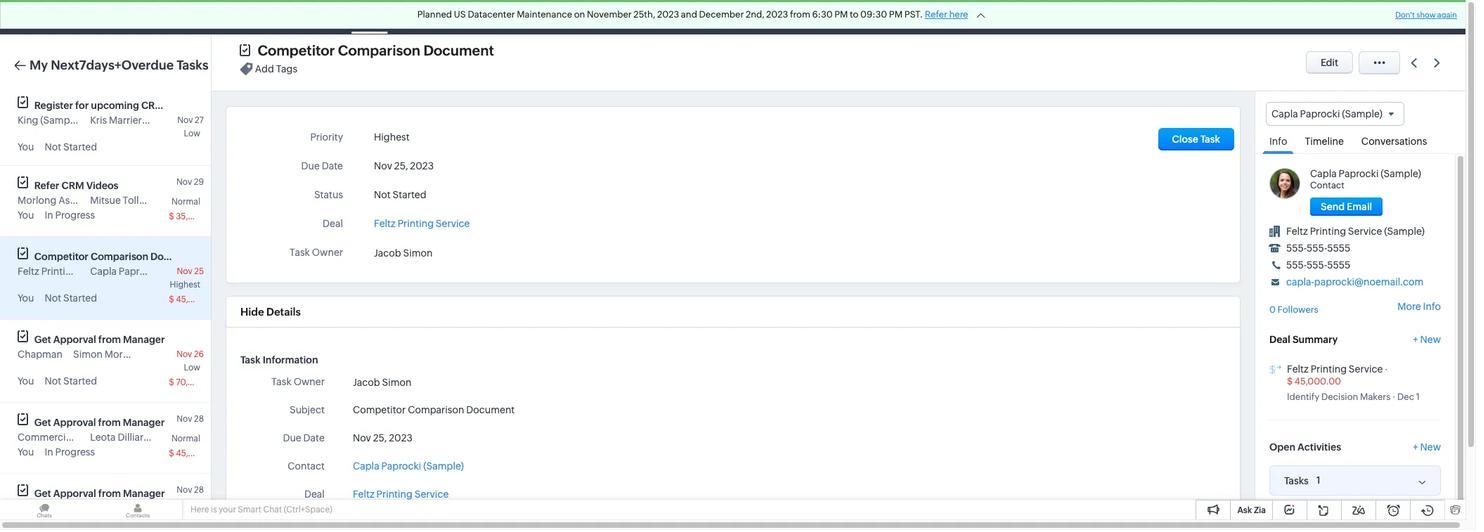 Task type: vqa. For each thing, say whether or not it's contained in the screenshot.


Task type: describe. For each thing, give the bounding box(es) containing it.
december
[[699, 9, 744, 20]]

1 inside the feltz printing service · $ 45,000.00 identify decision makers · dec 1
[[1416, 392, 1420, 402]]

0 vertical spatial refer
[[925, 9, 948, 20]]

hide details
[[240, 306, 301, 318]]

0 vertical spatial feltz printing service link
[[374, 214, 470, 229]]

calls link
[[458, 0, 503, 34]]

28 for leota dilliard (sample)
[[194, 414, 204, 424]]

activities
[[1298, 442, 1341, 453]]

0 vertical spatial deal
[[323, 218, 343, 229]]

capla paprocki (sample) inside field
[[1272, 108, 1383, 120]]

from for get apporval from manager
[[98, 488, 121, 499]]

capla-
[[1286, 276, 1314, 288]]

reports
[[514, 12, 550, 23]]

kris for not started
[[90, 115, 107, 126]]

add
[[255, 64, 274, 75]]

1 vertical spatial jacob
[[353, 377, 380, 388]]

25
[[194, 266, 204, 276]]

service inside the feltz printing service · $ 45,000.00 identify decision makers · dec 1
[[1349, 363, 1383, 374]]

subject
[[290, 404, 325, 415]]

low for kris marrier (sample)
[[184, 129, 200, 138]]

1 vertical spatial date
[[303, 432, 325, 444]]

king for register for upcoming crm webinars
[[18, 115, 38, 126]]

from for get apporval from manager nov 26
[[98, 334, 121, 345]]

started for upcoming
[[63, 141, 97, 153]]

makers
[[1360, 392, 1391, 402]]

trial
[[1186, 6, 1204, 17]]

meetings link
[[393, 0, 458, 34]]

2 new from the top
[[1420, 442, 1441, 453]]

competitor comparison document nov 25
[[34, 251, 204, 276]]

profile image
[[1400, 0, 1440, 34]]

king (sample) for in
[[18, 503, 81, 514]]

1 vertical spatial due
[[283, 432, 301, 444]]

3 you from the top
[[18, 292, 34, 304]]

register
[[34, 100, 73, 111]]

+ new link
[[1413, 334, 1441, 352]]

chats image
[[0, 500, 89, 520]]

not started for from
[[45, 375, 97, 387]]

1 vertical spatial info
[[1423, 301, 1441, 312]]

morlong
[[18, 195, 56, 206]]

2 you from the top
[[18, 209, 34, 221]]

morlong associates
[[18, 195, 108, 206]]

task up details on the bottom left of the page
[[290, 247, 310, 258]]

$ for capla paprocki (sample)
[[169, 295, 174, 304]]

my
[[30, 58, 48, 72]]

task left information
[[240, 354, 260, 366]]

chapman
[[18, 349, 63, 360]]

add tags
[[255, 64, 297, 75]]

feltz printing service (sample) link
[[1286, 226, 1425, 237]]

paprocki inside capla paprocki (sample) contact
[[1339, 168, 1379, 179]]

kris marrier (sample) for not started
[[90, 115, 184, 126]]

0 horizontal spatial capla paprocki (sample) link
[[353, 459, 464, 474]]

2 5555 from the top
[[1327, 260, 1351, 271]]

1 horizontal spatial highest
[[374, 131, 410, 143]]

feltz printing service for the bottommost feltz printing service link
[[353, 489, 449, 500]]

2 vertical spatial document
[[466, 404, 515, 415]]

ask zia
[[1238, 505, 1266, 515]]

invoices
[[934, 12, 972, 23]]

purchase orders link
[[825, 0, 923, 34]]

2 vertical spatial capla paprocki (sample)
[[353, 460, 464, 472]]

analytics
[[572, 12, 614, 23]]

feltz printing service (sample)
[[1286, 226, 1425, 237]]

chat
[[263, 505, 282, 515]]

in progress for associates
[[45, 209, 95, 221]]

not started for document
[[45, 292, 97, 304]]

Capla Paprocki (Sample) field
[[1266, 102, 1405, 126]]

2 + from the top
[[1413, 442, 1418, 453]]

marrier for not started
[[109, 115, 142, 126]]

on
[[574, 9, 585, 20]]

upgrade
[[1152, 18, 1192, 27]]

products link
[[626, 0, 689, 34]]

28 for kris marrier (sample)
[[194, 485, 204, 495]]

zia
[[1254, 505, 1266, 515]]

comparison inside "competitor comparison document nov 25"
[[91, 251, 148, 262]]

2 vertical spatial competitor
[[353, 404, 406, 415]]

0 vertical spatial status
[[314, 189, 343, 200]]

commercial press
[[18, 432, 100, 443]]

show
[[1417, 11, 1436, 19]]

don't show again
[[1395, 11, 1457, 19]]

2 vertical spatial deal
[[304, 489, 325, 500]]

refer crm videos
[[34, 180, 118, 191]]

more info
[[1398, 301, 1441, 312]]

invoices link
[[923, 0, 984, 34]]

open
[[1270, 442, 1296, 453]]

details
[[266, 306, 301, 318]]

4 you from the top
[[18, 375, 34, 387]]

get for get apporval from manager
[[34, 488, 51, 499]]

close
[[1172, 134, 1199, 145]]

normal for mitsue tollner (sample)
[[172, 197, 200, 207]]

meetings
[[404, 12, 447, 23]]

0 horizontal spatial capla paprocki (sample)
[[90, 266, 201, 277]]

here
[[949, 9, 968, 20]]

king for get apporval from manager
[[18, 503, 38, 514]]

morasca
[[105, 349, 144, 360]]

2 vertical spatial comparison
[[408, 404, 464, 415]]

conversations link
[[1355, 126, 1434, 153]]

deal summary
[[1270, 334, 1338, 345]]

edit button
[[1306, 51, 1353, 74]]

printing inside the feltz printing service · $ 45,000.00 identify decision makers · dec 1
[[1311, 363, 1347, 374]]

70,000.00
[[176, 377, 218, 387]]

not for competitor comparison document
[[45, 292, 61, 304]]

0 horizontal spatial 25,
[[373, 432, 387, 444]]

1 vertical spatial nov 25, 2023
[[353, 432, 413, 444]]

next7days+overdue
[[51, 58, 174, 72]]

paprocki@noemail.com
[[1314, 276, 1424, 288]]

contacts image
[[93, 500, 182, 520]]

45,000.00 inside the feltz printing service · $ 45,000.00 identify decision makers · dec 1
[[1295, 376, 1341, 386]]

datacenter
[[468, 9, 515, 20]]

crm inside register for upcoming crm webinars nov 27
[[141, 100, 164, 111]]

nov 28 for leota dilliard (sample)
[[177, 414, 204, 424]]

information
[[263, 354, 318, 366]]

progress for associates
[[55, 209, 95, 221]]

progress for press
[[55, 446, 95, 458]]

2 vertical spatial crm
[[61, 180, 84, 191]]

progress for (sample)
[[55, 517, 95, 529]]

quotes
[[700, 12, 734, 23]]

printing for top feltz printing service link
[[398, 218, 434, 229]]

from left 6:30
[[790, 9, 810, 20]]

(sample) inside capla paprocki (sample) contact
[[1381, 168, 1421, 179]]

orders for purchase orders
[[881, 12, 912, 23]]

more info link
[[1398, 301, 1441, 312]]

1 vertical spatial contact
[[288, 460, 325, 472]]

is
[[211, 505, 217, 515]]

in for king
[[45, 517, 53, 529]]

capla-paprocki@noemail.com link
[[1286, 276, 1424, 288]]

nov inside "competitor comparison document nov 25"
[[177, 266, 192, 276]]

here
[[191, 505, 209, 515]]

0 vertical spatial due
[[301, 160, 320, 172]]

register for upcoming crm webinars nov 27
[[34, 100, 210, 125]]

feltz for top feltz printing service link
[[374, 218, 396, 229]]

leota dilliard (sample)
[[90, 432, 192, 443]]

ask
[[1238, 505, 1252, 515]]

feltz printing service · $ 45,000.00 identify decision makers · dec 1
[[1287, 363, 1420, 402]]

1 vertical spatial owner
[[294, 376, 325, 387]]

reports link
[[503, 0, 561, 34]]

6:30
[[812, 9, 833, 20]]

0 vertical spatial due date
[[301, 160, 343, 172]]

1 vertical spatial feltz printing service link
[[1287, 363, 1383, 374]]

1 vertical spatial status
[[296, 517, 325, 528]]

27
[[195, 115, 204, 125]]

purchase orders
[[836, 12, 912, 23]]

2 vertical spatial feltz printing service link
[[353, 487, 449, 502]]

maintenance
[[517, 9, 572, 20]]

0 vertical spatial nov 25, 2023
[[374, 160, 434, 172]]

sales
[[756, 12, 780, 23]]

decision
[[1322, 392, 1358, 402]]

sales orders
[[756, 12, 814, 23]]

in progress for press
[[45, 446, 95, 458]]

identify
[[1287, 392, 1320, 402]]

capla-paprocki@noemail.com
[[1286, 276, 1424, 288]]

not started for upcoming
[[45, 141, 97, 153]]

apporval for get apporval from manager nov 26
[[53, 334, 96, 345]]

0 vertical spatial comparison
[[338, 42, 420, 58]]

1 new from the top
[[1420, 334, 1441, 345]]

started for document
[[63, 292, 97, 304]]

create menu image
[[1225, 0, 1259, 34]]

close task
[[1172, 134, 1220, 145]]

and
[[681, 9, 697, 20]]

refer here link
[[925, 9, 968, 20]]

0 vertical spatial jacob
[[374, 248, 401, 259]]

simon morasca (sample)
[[73, 349, 186, 360]]

contact inside capla paprocki (sample) contact
[[1310, 180, 1345, 191]]

manager for get approval from manager
[[123, 417, 165, 428]]

1 horizontal spatial 25,
[[394, 160, 408, 172]]

calls
[[469, 12, 492, 23]]

0 vertical spatial date
[[322, 160, 343, 172]]

0 vertical spatial jacob simon
[[374, 248, 433, 259]]

high
[[182, 505, 200, 515]]

feltz for the bottommost feltz printing service link
[[353, 489, 374, 500]]

0 vertical spatial owner
[[312, 247, 343, 258]]

1 vertical spatial deal
[[1270, 334, 1291, 345]]

smart
[[238, 505, 261, 515]]

0 vertical spatial crm
[[34, 10, 62, 25]]

to
[[850, 9, 859, 20]]

get apporval from manager
[[34, 488, 165, 499]]

0 vertical spatial capla paprocki (sample) link
[[1310, 168, 1421, 179]]

1 vertical spatial task owner
[[271, 376, 325, 387]]

printing for the bottommost feltz printing service link
[[376, 489, 413, 500]]

enterprise-
[[1140, 6, 1186, 17]]

1 vertical spatial due date
[[283, 432, 325, 444]]

1 vertical spatial 1
[[1317, 475, 1321, 486]]

printing for 'feltz printing service (sample)' link
[[1310, 226, 1346, 237]]

timeline link
[[1298, 126, 1351, 153]]

get apporval from manager nov 26
[[34, 334, 204, 359]]

35,000.00
[[176, 212, 219, 221]]

2 vertical spatial simon
[[382, 377, 412, 388]]



Task type: locate. For each thing, give the bounding box(es) containing it.
0 vertical spatial normal
[[172, 197, 200, 207]]

3 get from the top
[[34, 488, 51, 499]]

webinars
[[166, 100, 210, 111]]

5555 down feltz printing service (sample)
[[1327, 243, 1351, 254]]

from for get approval from manager
[[98, 417, 121, 428]]

manager for get apporval from manager nov 26
[[123, 334, 165, 345]]

0 horizontal spatial tasks
[[177, 58, 209, 72]]

1 vertical spatial +
[[1413, 442, 1418, 453]]

2 vertical spatial 45,000.00
[[176, 448, 219, 458]]

info inside "link"
[[1270, 136, 1287, 147]]

0 vertical spatial highest
[[374, 131, 410, 143]]

1 in from the top
[[45, 209, 53, 221]]

2 + new from the top
[[1413, 442, 1441, 453]]

contact down timeline
[[1310, 180, 1345, 191]]

get for get approval from manager
[[34, 417, 51, 428]]

pm
[[835, 9, 848, 20], [889, 9, 903, 20]]

king
[[18, 115, 38, 126], [18, 503, 38, 514]]

products
[[637, 12, 678, 23]]

from up the contacts image on the left of the page
[[98, 488, 121, 499]]

3 in progress from the top
[[45, 517, 95, 529]]

progress down get apporval from manager
[[55, 517, 95, 529]]

get up the chapman
[[34, 334, 51, 345]]

1 horizontal spatial 1
[[1416, 392, 1420, 402]]

1 horizontal spatial ·
[[1393, 392, 1396, 402]]

in down get apporval from manager
[[45, 517, 53, 529]]

1 vertical spatial ·
[[1393, 392, 1396, 402]]

crm up associates on the left of the page
[[61, 180, 84, 191]]

· up makers
[[1385, 364, 1388, 374]]

in down the morlong
[[45, 209, 53, 221]]

1 5555 from the top
[[1327, 243, 1351, 254]]

info right "more"
[[1423, 301, 1441, 312]]

(sample) inside field
[[1342, 108, 1383, 120]]

0 vertical spatial info
[[1270, 136, 1287, 147]]

· left 'dec'
[[1393, 392, 1396, 402]]

0 horizontal spatial highest
[[170, 280, 200, 290]]

deal
[[323, 218, 343, 229], [1270, 334, 1291, 345], [304, 489, 325, 500]]

started for from
[[63, 375, 97, 387]]

1 down activities
[[1317, 475, 1321, 486]]

feltz inside the feltz printing service · $ 45,000.00 identify decision makers · dec 1
[[1287, 363, 1309, 374]]

0 vertical spatial manager
[[123, 334, 165, 345]]

orders right purchase
[[881, 12, 912, 23]]

6 you from the top
[[18, 517, 34, 529]]

signals element
[[1288, 0, 1315, 34]]

1 vertical spatial in
[[45, 446, 53, 458]]

not for get apporval from manager
[[45, 375, 61, 387]]

3 progress from the top
[[55, 517, 95, 529]]

1 vertical spatial simon
[[73, 349, 103, 360]]

info link
[[1263, 126, 1294, 154]]

feltz printing service link
[[374, 214, 470, 229], [1287, 363, 1383, 374], [353, 487, 449, 502]]

king (sample) for not
[[18, 115, 81, 126]]

2 kris from the top
[[90, 503, 107, 514]]

orders for sales orders
[[782, 12, 814, 23]]

$ for mitsue tollner (sample)
[[169, 212, 174, 221]]

kris marrier (sample) down get apporval from manager
[[90, 503, 184, 514]]

1 marrier from the top
[[109, 115, 142, 126]]

marrier for in progress
[[109, 503, 142, 514]]

refer up the morlong
[[34, 180, 59, 191]]

don't
[[1395, 11, 1415, 19]]

in for morlong
[[45, 209, 53, 221]]

task down task information at the left bottom
[[271, 376, 292, 387]]

capla inside capla paprocki (sample) contact
[[1310, 168, 1337, 179]]

hide details link
[[240, 306, 301, 318]]

28
[[194, 414, 204, 424], [194, 485, 204, 495]]

info
[[1270, 136, 1287, 147], [1423, 301, 1441, 312]]

28 up here
[[194, 485, 204, 495]]

1 pm from the left
[[835, 9, 848, 20]]

1 vertical spatial normal
[[172, 434, 200, 444]]

date down subject
[[303, 432, 325, 444]]

get up chats image
[[34, 488, 51, 499]]

due down priority
[[301, 160, 320, 172]]

45,000.00 for leota dilliard (sample)
[[176, 448, 219, 458]]

analytics link
[[561, 0, 626, 34]]

apporval inside get apporval from manager nov 26
[[53, 334, 96, 345]]

1 horizontal spatial pm
[[889, 9, 903, 20]]

document
[[424, 42, 494, 58], [150, 251, 200, 262], [466, 404, 515, 415]]

dilliard
[[118, 432, 150, 443]]

1 vertical spatial new
[[1420, 442, 1441, 453]]

2 $ 45,000.00 from the top
[[169, 448, 219, 458]]

pm left pst.
[[889, 9, 903, 20]]

0 vertical spatial king
[[18, 115, 38, 126]]

more
[[1398, 301, 1421, 312]]

task inside 'link'
[[1200, 134, 1220, 145]]

from
[[790, 9, 810, 20], [98, 334, 121, 345], [98, 417, 121, 428], [98, 488, 121, 499]]

2 get from the top
[[34, 417, 51, 428]]

$ down 'leota dilliard (sample)'
[[169, 448, 174, 458]]

0 horizontal spatial 1
[[1317, 475, 1321, 486]]

open activities
[[1270, 442, 1341, 453]]

due
[[301, 160, 320, 172], [283, 432, 301, 444]]

marketplace element
[[1343, 0, 1372, 34]]

2 pm from the left
[[889, 9, 903, 20]]

1 vertical spatial nov 28
[[177, 485, 204, 495]]

dec
[[1398, 392, 1414, 402]]

555-
[[1286, 243, 1307, 254], [1307, 243, 1327, 254], [1286, 260, 1307, 271], [1307, 260, 1327, 271]]

setup element
[[1372, 0, 1400, 34]]

get for get apporval from manager nov 26
[[34, 334, 51, 345]]

nov inside register for upcoming crm webinars nov 27
[[177, 115, 193, 125]]

1 + from the top
[[1413, 334, 1418, 345]]

feltz printing service for top feltz printing service link
[[374, 218, 470, 229]]

1 you from the top
[[18, 141, 34, 153]]

document inside "competitor comparison document nov 25"
[[150, 251, 200, 262]]

0 vertical spatial tasks
[[177, 58, 209, 72]]

nov 25, 2023
[[374, 160, 434, 172], [353, 432, 413, 444]]

+ down 'dec'
[[1413, 442, 1418, 453]]

5 you from the top
[[18, 446, 34, 458]]

normal for leota dilliard (sample)
[[172, 434, 200, 444]]

45,000.00 down the "25"
[[176, 295, 219, 304]]

new
[[1420, 334, 1441, 345], [1420, 442, 1441, 453]]

feltz
[[374, 218, 396, 229], [1286, 226, 1308, 237], [18, 266, 39, 277], [1287, 363, 1309, 374], [353, 489, 374, 500]]

crm left webinars
[[141, 100, 164, 111]]

crm
[[34, 10, 62, 25], [141, 100, 164, 111], [61, 180, 84, 191]]

$ 45,000.00 for capla paprocki (sample)
[[169, 295, 219, 304]]

planned us datacenter maintenance on november 25th, 2023 and december 2nd, 2023 from 6:30 pm to 09:30 pm pst. refer here
[[417, 9, 968, 20]]

0 vertical spatial 1
[[1416, 392, 1420, 402]]

1 progress from the top
[[55, 209, 95, 221]]

0 horizontal spatial competitor
[[34, 251, 89, 262]]

king (sample) down get apporval from manager
[[18, 503, 81, 514]]

1 vertical spatial progress
[[55, 446, 95, 458]]

1 horizontal spatial tasks
[[1284, 475, 1309, 486]]

1 vertical spatial kris marrier (sample)
[[90, 503, 184, 514]]

$ up identify
[[1287, 376, 1293, 386]]

progress down press
[[55, 446, 95, 458]]

1 vertical spatial capla paprocki (sample)
[[90, 266, 201, 277]]

1 vertical spatial competitor comparison document
[[353, 404, 515, 415]]

manager up the contacts image on the left of the page
[[123, 488, 165, 499]]

0 vertical spatial marrier
[[109, 115, 142, 126]]

+ new down 'dec'
[[1413, 442, 1441, 453]]

(ctrl+space)
[[284, 505, 332, 515]]

apporval up chats image
[[53, 488, 96, 499]]

due date
[[301, 160, 343, 172], [283, 432, 325, 444]]

1 horizontal spatial orders
[[881, 12, 912, 23]]

1 vertical spatial capla paprocki (sample) link
[[353, 459, 464, 474]]

1 vertical spatial in progress
[[45, 446, 95, 458]]

5555 up capla-paprocki@noemail.com link in the right of the page
[[1327, 260, 1351, 271]]

$ for leota dilliard (sample)
[[169, 448, 174, 458]]

in progress down get apporval from manager
[[45, 517, 95, 529]]

$ left 35,000.00
[[169, 212, 174, 221]]

5555
[[1327, 243, 1351, 254], [1327, 260, 1351, 271]]

0 vertical spatial feltz printing service
[[374, 218, 470, 229]]

1 normal from the top
[[172, 197, 200, 207]]

us
[[454, 9, 466, 20]]

1 kris marrier (sample) from the top
[[90, 115, 184, 126]]

·
[[1385, 364, 1388, 374], [1393, 392, 1396, 402]]

1 + new from the top
[[1413, 334, 1441, 345]]

2 vertical spatial progress
[[55, 517, 95, 529]]

1 vertical spatial competitor
[[34, 251, 89, 262]]

1 vertical spatial king
[[18, 503, 38, 514]]

competitor inside "competitor comparison document nov 25"
[[34, 251, 89, 262]]

tasks down "open activities"
[[1284, 475, 1309, 486]]

0 vertical spatial document
[[424, 42, 494, 58]]

2 apporval from the top
[[53, 488, 96, 499]]

None button
[[1310, 198, 1383, 216]]

previous record image
[[1411, 58, 1417, 67]]

due down subject
[[283, 432, 301, 444]]

for
[[75, 100, 89, 111]]

2nd,
[[746, 9, 764, 20]]

2 in from the top
[[45, 446, 53, 458]]

1 horizontal spatial contact
[[1310, 180, 1345, 191]]

get approval from manager
[[34, 417, 165, 428]]

$ 45,000.00 down the "25"
[[169, 295, 219, 304]]

pst.
[[904, 9, 923, 20]]

1 apporval from the top
[[53, 334, 96, 345]]

0 vertical spatial task owner
[[290, 247, 343, 258]]

highest right priority
[[374, 131, 410, 143]]

0 horizontal spatial orders
[[782, 12, 814, 23]]

1 vertical spatial marrier
[[109, 503, 142, 514]]

hide
[[240, 306, 264, 318]]

close task link
[[1158, 128, 1234, 150]]

in down commercial
[[45, 446, 53, 458]]

45,000.00 up here
[[176, 448, 219, 458]]

1 vertical spatial 28
[[194, 485, 204, 495]]

2 vertical spatial in progress
[[45, 517, 95, 529]]

1 vertical spatial king (sample)
[[18, 503, 81, 514]]

1 $ 45,000.00 from the top
[[169, 295, 219, 304]]

0 horizontal spatial info
[[1270, 136, 1287, 147]]

orders right sales
[[782, 12, 814, 23]]

2 horizontal spatial capla paprocki (sample)
[[1272, 108, 1383, 120]]

2 marrier from the top
[[109, 503, 142, 514]]

from inside get apporval from manager nov 26
[[98, 334, 121, 345]]

2 orders from the left
[[881, 12, 912, 23]]

followers
[[1278, 305, 1319, 315]]

1 orders from the left
[[782, 12, 814, 23]]

edit
[[1321, 57, 1338, 68]]

1 horizontal spatial capla paprocki (sample) link
[[1310, 168, 1421, 179]]

tasks up webinars
[[177, 58, 209, 72]]

competitor comparison document
[[258, 42, 494, 58], [353, 404, 515, 415]]

jacob
[[374, 248, 401, 259], [353, 377, 380, 388]]

1 low from the top
[[184, 129, 200, 138]]

$ down "competitor comparison document nov 25"
[[169, 295, 174, 304]]

2 horizontal spatial competitor
[[353, 404, 406, 415]]

$ left 70,000.00
[[169, 377, 174, 387]]

feltz for 'feltz printing service (sample)' link
[[1286, 226, 1308, 237]]

your
[[219, 505, 236, 515]]

1 horizontal spatial info
[[1423, 301, 1441, 312]]

2 king from the top
[[18, 503, 38, 514]]

1 555-555-5555 from the top
[[1286, 243, 1351, 254]]

kris down get apporval from manager
[[90, 503, 107, 514]]

feltz printing service
[[374, 218, 470, 229], [18, 266, 113, 277], [353, 489, 449, 500]]

manager up 'leota dilliard (sample)'
[[123, 417, 165, 428]]

28 down 70,000.00
[[194, 414, 204, 424]]

status
[[314, 189, 343, 200], [296, 517, 325, 528]]

1 vertical spatial jacob simon
[[353, 377, 412, 388]]

manager up simon morasca (sample)
[[123, 334, 165, 345]]

1 vertical spatial feltz printing service
[[18, 266, 113, 277]]

task owner up details on the bottom left of the page
[[290, 247, 343, 258]]

1 vertical spatial apporval
[[53, 488, 96, 499]]

marrier down get apporval from manager
[[109, 503, 142, 514]]

1 vertical spatial 45,000.00
[[1295, 376, 1341, 386]]

crm up my
[[34, 10, 62, 25]]

highest down the "25"
[[170, 280, 200, 290]]

0 vertical spatial in
[[45, 209, 53, 221]]

kris marrier (sample) down the upcoming
[[90, 115, 184, 126]]

0 vertical spatial competitor comparison document
[[258, 42, 494, 58]]

+ down more info link
[[1413, 334, 1418, 345]]

due date down priority
[[301, 160, 343, 172]]

videos
[[86, 180, 118, 191]]

1 king from the top
[[18, 115, 38, 126]]

$ 45,000.00 down 'leota dilliard (sample)'
[[169, 448, 219, 458]]

1 vertical spatial kris
[[90, 503, 107, 514]]

nov 28 for kris marrier (sample)
[[177, 485, 204, 495]]

due date down subject
[[283, 432, 325, 444]]

press
[[76, 432, 100, 443]]

in progress down morlong associates on the top of page
[[45, 209, 95, 221]]

purchase
[[836, 12, 879, 23]]

orders
[[782, 12, 814, 23], [881, 12, 912, 23]]

contact up "(ctrl+space)"
[[288, 460, 325, 472]]

0 vertical spatial 28
[[194, 414, 204, 424]]

info left timeline
[[1270, 136, 1287, 147]]

pm left to on the top right of page
[[835, 9, 848, 20]]

0 vertical spatial kris
[[90, 115, 107, 126]]

low down 27
[[184, 129, 200, 138]]

low for simon morasca (sample)
[[184, 363, 200, 373]]

task owner down information
[[271, 376, 325, 387]]

2 in progress from the top
[[45, 446, 95, 458]]

1 28 from the top
[[194, 414, 204, 424]]

normal up $ 35,000.00
[[172, 197, 200, 207]]

26
[[194, 349, 204, 359]]

09:30
[[861, 9, 887, 20]]

get inside get apporval from manager nov 26
[[34, 334, 51, 345]]

0 vertical spatial nov 28
[[177, 414, 204, 424]]

you
[[18, 141, 34, 153], [18, 209, 34, 221], [18, 292, 34, 304], [18, 375, 34, 387], [18, 446, 34, 458], [18, 517, 34, 529]]

nov inside get apporval from manager nov 26
[[177, 349, 192, 359]]

$ 70,000.00
[[169, 377, 218, 387]]

1 vertical spatial 555-555-5555
[[1286, 260, 1351, 271]]

nov 28 up high
[[177, 485, 204, 495]]

manager inside get apporval from manager nov 26
[[123, 334, 165, 345]]

leota
[[90, 432, 116, 443]]

enterprise-trial upgrade
[[1140, 6, 1204, 27]]

from up "morasca"
[[98, 334, 121, 345]]

search element
[[1259, 0, 1288, 34]]

status down "(ctrl+space)"
[[296, 517, 325, 528]]

2 king (sample) from the top
[[18, 503, 81, 514]]

in
[[45, 209, 53, 221], [45, 446, 53, 458], [45, 517, 53, 529]]

2 normal from the top
[[172, 434, 200, 444]]

1 right 'dec'
[[1416, 392, 1420, 402]]

1 get from the top
[[34, 334, 51, 345]]

0 vertical spatial in progress
[[45, 209, 95, 221]]

0 vertical spatial simon
[[403, 248, 433, 259]]

kris down the upcoming
[[90, 115, 107, 126]]

capla inside capla paprocki (sample) field
[[1272, 108, 1298, 120]]

november
[[587, 9, 632, 20]]

king (sample) down register
[[18, 115, 81, 126]]

1 vertical spatial highest
[[170, 280, 200, 290]]

progress down associates on the left of the page
[[55, 209, 95, 221]]

marrier down the upcoming
[[109, 115, 142, 126]]

2 low from the top
[[184, 363, 200, 373]]

in progress for (sample)
[[45, 517, 95, 529]]

low up $ 70,000.00
[[184, 363, 200, 373]]

0 vertical spatial get
[[34, 334, 51, 345]]

mitsue
[[90, 195, 121, 206]]

$ 45,000.00 for leota dilliard (sample)
[[169, 448, 219, 458]]

0 vertical spatial competitor
[[258, 42, 335, 58]]

paprocki inside field
[[1300, 108, 1340, 120]]

don't show again link
[[1395, 11, 1457, 19]]

45,000.00 for capla paprocki (sample)
[[176, 295, 219, 304]]

$ inside the feltz printing service · $ 45,000.00 identify decision makers · dec 1
[[1287, 376, 1293, 386]]

in progress down 'commercial press'
[[45, 446, 95, 458]]

2 555-555-5555 from the top
[[1286, 260, 1351, 271]]

0 horizontal spatial ·
[[1385, 364, 1388, 374]]

here is your smart chat (ctrl+space)
[[191, 505, 332, 515]]

0 vertical spatial 25,
[[394, 160, 408, 172]]

in for commercial
[[45, 446, 53, 458]]

1 vertical spatial comparison
[[91, 251, 148, 262]]

kris
[[90, 115, 107, 126], [90, 503, 107, 514]]

1 vertical spatial 25,
[[373, 432, 387, 444]]

comparison
[[338, 42, 420, 58], [91, 251, 148, 262], [408, 404, 464, 415]]

capla paprocki (sample)
[[1272, 108, 1383, 120], [90, 266, 201, 277], [353, 460, 464, 472]]

mitsue tollner (sample)
[[90, 195, 197, 206]]

apporval up the chapman
[[53, 334, 96, 345]]

conversations
[[1362, 136, 1427, 147]]

3 in from the top
[[45, 517, 53, 529]]

0 vertical spatial apporval
[[53, 334, 96, 345]]

1 vertical spatial 5555
[[1327, 260, 1351, 271]]

task right close
[[1200, 134, 1220, 145]]

1 vertical spatial refer
[[34, 180, 59, 191]]

2 nov 28 from the top
[[177, 485, 204, 495]]

1 vertical spatial document
[[150, 251, 200, 262]]

1 kris from the top
[[90, 115, 107, 126]]

kris for in progress
[[90, 503, 107, 514]]

not for register for upcoming crm webinars
[[45, 141, 61, 153]]

status down priority
[[314, 189, 343, 200]]

refer right pst.
[[925, 9, 948, 20]]

approval
[[53, 417, 96, 428]]

$ for simon morasca (sample)
[[169, 377, 174, 387]]

45,000.00 up identify
[[1295, 376, 1341, 386]]

service
[[436, 218, 470, 229], [1348, 226, 1382, 237], [79, 266, 113, 277], [1349, 363, 1383, 374], [415, 489, 449, 500]]

date down priority
[[322, 160, 343, 172]]

kris marrier (sample) for in progress
[[90, 503, 184, 514]]

from up leota
[[98, 417, 121, 428]]

2 progress from the top
[[55, 446, 95, 458]]

1 horizontal spatial competitor
[[258, 42, 335, 58]]

nov 28 down $ 70,000.00
[[177, 414, 204, 424]]

1 in progress from the top
[[45, 209, 95, 221]]

$ 45,000.00
[[169, 295, 219, 304], [169, 448, 219, 458]]

get up commercial
[[34, 417, 51, 428]]

2023
[[657, 9, 679, 20], [766, 9, 788, 20], [410, 160, 434, 172], [389, 432, 413, 444]]

1 horizontal spatial capla paprocki (sample)
[[353, 460, 464, 472]]

0 vertical spatial 5555
[[1327, 243, 1351, 254]]

manager for get apporval from manager
[[123, 488, 165, 499]]

2 28 from the top
[[194, 485, 204, 495]]

normal right dilliard
[[172, 434, 200, 444]]

1 king (sample) from the top
[[18, 115, 81, 126]]

priority
[[310, 131, 343, 143]]

25th,
[[634, 9, 655, 20]]

kris marrier (sample)
[[90, 115, 184, 126], [90, 503, 184, 514]]

$
[[169, 212, 174, 221], [169, 295, 174, 304], [1287, 376, 1293, 386], [169, 377, 174, 387], [169, 448, 174, 458]]

2 kris marrier (sample) from the top
[[90, 503, 184, 514]]

1 vertical spatial tasks
[[1284, 475, 1309, 486]]

1 vertical spatial crm
[[141, 100, 164, 111]]

+ new down more info link
[[1413, 334, 1441, 345]]

0 horizontal spatial refer
[[34, 180, 59, 191]]

next record image
[[1434, 58, 1443, 67]]

tollner
[[123, 195, 154, 206]]

1 vertical spatial + new
[[1413, 442, 1441, 453]]

apporval for get apporval from manager
[[53, 488, 96, 499]]

upcoming
[[91, 100, 139, 111]]

1 nov 28 from the top
[[177, 414, 204, 424]]



